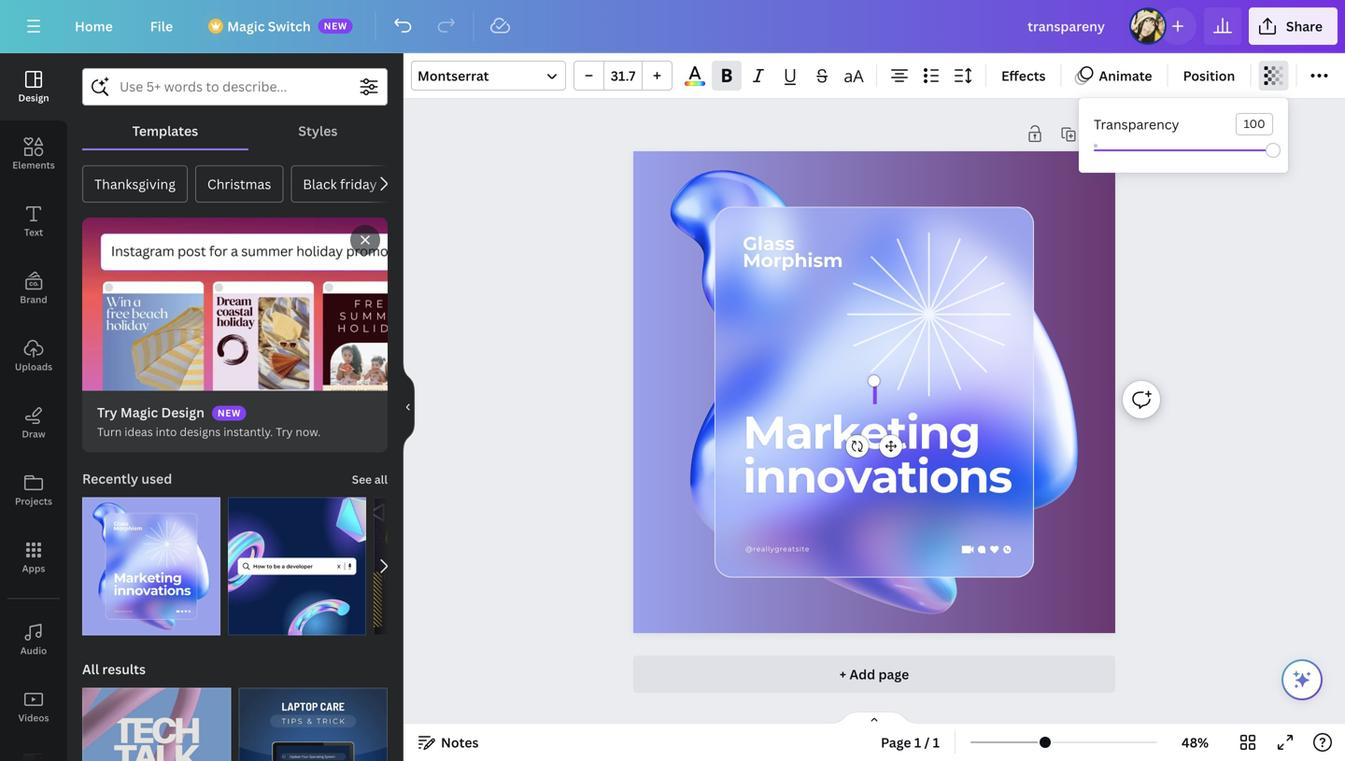 Task type: describe. For each thing, give the bounding box(es) containing it.
hide image
[[403, 363, 415, 452]]

0 vertical spatial try
[[97, 404, 117, 422]]

page
[[881, 734, 912, 752]]

projects button
[[0, 457, 67, 524]]

all results
[[82, 661, 146, 679]]

styles
[[298, 122, 338, 140]]

magic switch
[[227, 17, 311, 35]]

main menu bar
[[0, 0, 1346, 53]]

audio button
[[0, 606, 67, 674]]

position button
[[1176, 61, 1243, 91]]

glass
[[743, 232, 795, 255]]

notes
[[441, 734, 479, 752]]

videos button
[[0, 674, 67, 741]]

instagram post for a summer holiday promo image
[[82, 218, 388, 391]]

apps button
[[0, 524, 67, 592]]

text button
[[0, 188, 67, 255]]

thanksgiving button
[[82, 165, 188, 203]]

into
[[156, 424, 177, 440]]

friday
[[340, 175, 377, 193]]

styles button
[[248, 113, 388, 149]]

design button
[[0, 53, 67, 121]]

1 vertical spatial try
[[276, 424, 293, 440]]

recently
[[82, 470, 138, 488]]

file
[[150, 17, 173, 35]]

home
[[75, 17, 113, 35]]

brand button
[[0, 255, 67, 322]]

designs
[[180, 424, 221, 440]]

now.
[[296, 424, 321, 440]]

magic media image
[[0, 741, 67, 762]]

elements
[[12, 159, 55, 171]]

draw button
[[0, 390, 67, 457]]

blue and white gradient tech instagram post image
[[82, 498, 221, 636]]

see all
[[352, 472, 388, 487]]

switch
[[268, 17, 311, 35]]

yellow black white sporty tennis match instagram post image
[[374, 498, 512, 636]]

black friday button
[[291, 165, 389, 203]]

brand
[[20, 293, 47, 306]]

black
[[303, 175, 337, 193]]

color range image
[[685, 81, 705, 86]]

innovations
[[743, 449, 1012, 505]]

add
[[850, 666, 876, 684]]

blue purple futuristic modern hologram 3d how to search bar tech instagram post group
[[228, 486, 366, 636]]

uploads
[[15, 361, 52, 373]]

Use 5+ words to describe... search field
[[120, 69, 350, 105]]

position
[[1184, 67, 1236, 85]]

1 vertical spatial new
[[218, 407, 241, 419]]

new inside main menu bar
[[324, 20, 347, 32]]

magic inside main menu bar
[[227, 17, 265, 35]]

christmas button
[[195, 165, 283, 203]]

effects button
[[994, 61, 1054, 91]]

file button
[[135, 7, 188, 45]]

montserrat
[[418, 67, 489, 85]]

show pages image
[[830, 711, 920, 726]]

effects
[[1002, 67, 1046, 85]]

audio
[[20, 645, 47, 657]]

used
[[141, 470, 172, 488]]

share button
[[1249, 7, 1338, 45]]

instantly.
[[224, 424, 273, 440]]

0 horizontal spatial magic
[[120, 404, 158, 422]]



Task type: locate. For each thing, give the bounding box(es) containing it.
new right switch
[[324, 20, 347, 32]]

animate button
[[1070, 61, 1160, 91]]

– – number field
[[610, 67, 636, 85]]

1 horizontal spatial design
[[161, 404, 205, 422]]

christmas
[[207, 175, 271, 193]]

+ add page button
[[634, 656, 1116, 693]]

+
[[840, 666, 847, 684]]

design up elements button
[[18, 92, 49, 104]]

black friday
[[303, 175, 377, 193]]

design up into on the bottom of the page
[[161, 404, 205, 422]]

marketing
[[743, 405, 980, 460]]

0 horizontal spatial try
[[97, 404, 117, 422]]

Design title text field
[[1013, 7, 1122, 45]]

page
[[879, 666, 909, 684]]

home link
[[60, 7, 128, 45]]

templates
[[132, 122, 198, 140]]

draw
[[22, 428, 45, 441]]

thanksgiving
[[94, 175, 176, 193]]

turn ideas into designs instantly. try now.
[[97, 424, 321, 440]]

blue gradient vector tech texture electronic laptop care tips and trick image
[[239, 688, 388, 762]]

1 vertical spatial magic
[[120, 404, 158, 422]]

modern abstract typography tech talk event instagram post image
[[82, 688, 231, 762]]

montserrat button
[[411, 61, 566, 91]]

2 1 from the left
[[933, 734, 940, 752]]

recently used button
[[80, 460, 174, 498]]

animate
[[1099, 67, 1153, 85]]

text
[[24, 226, 43, 239]]

Transparency text field
[[1237, 114, 1273, 135]]

try magic design
[[97, 404, 205, 422]]

/
[[925, 734, 930, 752]]

new up instantly.
[[218, 407, 241, 419]]

1 right /
[[933, 734, 940, 752]]

1 horizontal spatial magic
[[227, 17, 265, 35]]

share
[[1287, 17, 1323, 35]]

page 1 / 1
[[881, 734, 940, 752]]

videos
[[18, 712, 49, 725]]

glass morphism
[[743, 232, 843, 272]]

0 vertical spatial magic
[[227, 17, 265, 35]]

all
[[375, 472, 388, 487]]

48% button
[[1165, 728, 1226, 758]]

recently used
[[82, 470, 172, 488]]

0 horizontal spatial new
[[218, 407, 241, 419]]

blue and white gradient tech instagram post group
[[82, 486, 221, 636]]

try left now.
[[276, 424, 293, 440]]

transparency
[[1094, 115, 1180, 133]]

magic left switch
[[227, 17, 265, 35]]

blue gradient vector tech texture electronic laptop care tips and trick group
[[239, 677, 388, 762]]

1
[[915, 734, 922, 752], [933, 734, 940, 752]]

magic
[[227, 17, 265, 35], [120, 404, 158, 422]]

marketing innovations
[[743, 405, 1012, 505]]

try up turn
[[97, 404, 117, 422]]

see all button
[[350, 460, 390, 498]]

1 left /
[[915, 734, 922, 752]]

results
[[102, 661, 146, 679]]

morphism
[[743, 249, 843, 272]]

all
[[82, 661, 99, 679]]

turn
[[97, 424, 122, 440]]

@reallygreatsite
[[746, 545, 810, 554]]

notes button
[[411, 728, 486, 758]]

uploads button
[[0, 322, 67, 390]]

templates button
[[82, 113, 248, 149]]

design inside button
[[18, 92, 49, 104]]

elements button
[[0, 121, 67, 188]]

new
[[324, 20, 347, 32], [218, 407, 241, 419]]

48%
[[1182, 734, 1209, 752]]

modern abstract typography tech talk event instagram post group
[[82, 677, 231, 762]]

+ add page
[[840, 666, 909, 684]]

1 vertical spatial design
[[161, 404, 205, 422]]

group
[[574, 61, 673, 91]]

ideas
[[124, 424, 153, 440]]

0 horizontal spatial 1
[[915, 734, 922, 752]]

projects
[[15, 495, 52, 508]]

0 vertical spatial new
[[324, 20, 347, 32]]

blue purple futuristic modern hologram 3d how to search bar tech instagram post image
[[228, 498, 366, 636]]

1 horizontal spatial new
[[324, 20, 347, 32]]

1 1 from the left
[[915, 734, 922, 752]]

1 horizontal spatial try
[[276, 424, 293, 440]]

see
[[352, 472, 372, 487]]

magic up ideas on the bottom left of the page
[[120, 404, 158, 422]]

canva assistant image
[[1291, 669, 1314, 692]]

1 horizontal spatial 1
[[933, 734, 940, 752]]

try
[[97, 404, 117, 422], [276, 424, 293, 440]]

side panel tab list
[[0, 53, 67, 762]]

design
[[18, 92, 49, 104], [161, 404, 205, 422]]

0 vertical spatial design
[[18, 92, 49, 104]]

apps
[[22, 563, 45, 575]]

0 horizontal spatial design
[[18, 92, 49, 104]]



Task type: vqa. For each thing, say whether or not it's contained in the screenshot.
? dropdown button
no



